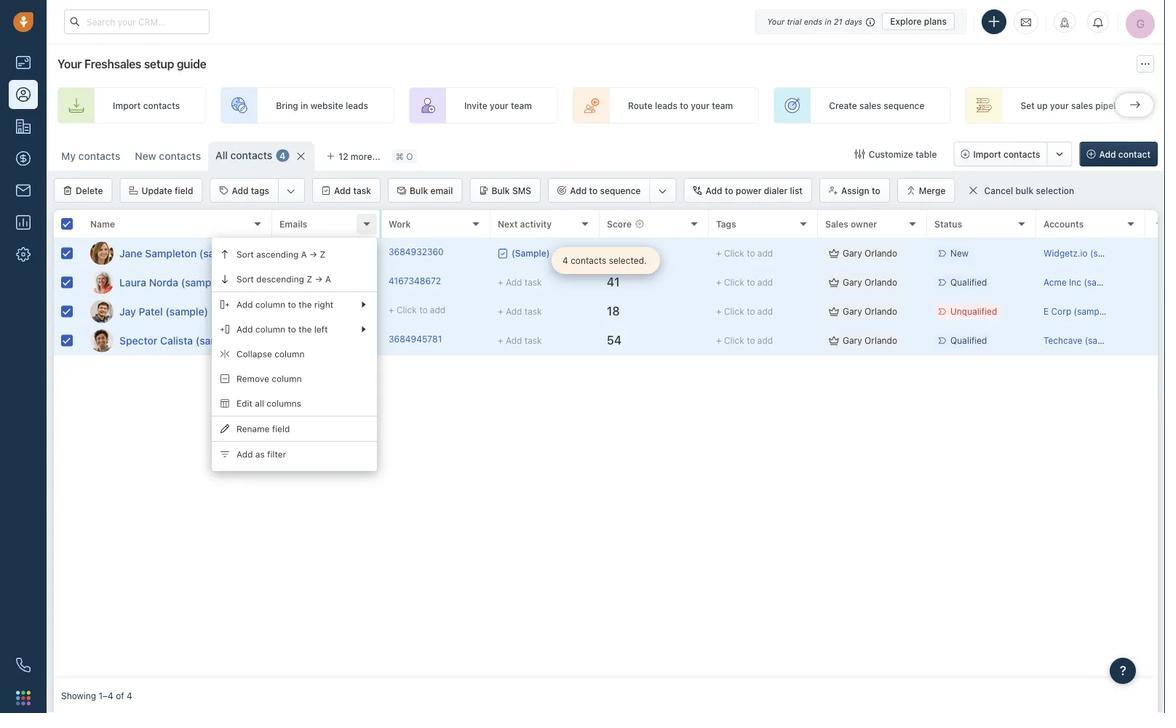 Task type: describe. For each thing, give the bounding box(es) containing it.
4167348672
[[389, 276, 441, 286]]

rename field menu item
[[212, 417, 377, 442]]

spector calista (sample) link
[[119, 334, 238, 348]]

row group containing jane sampleton (sample)
[[54, 239, 272, 356]]

right
[[314, 300, 333, 310]]

press space to deselect this row. row containing spector calista (sample)
[[54, 327, 272, 356]]

website
[[310, 100, 343, 111]]

plans
[[924, 16, 947, 27]]

add for 18
[[757, 307, 773, 317]]

power
[[736, 186, 762, 196]]

contacts down setup
[[143, 100, 180, 111]]

angle down image
[[287, 184, 295, 199]]

laura norda (sample)
[[119, 277, 224, 289]]

jay
[[119, 306, 136, 318]]

gary for 18
[[843, 307, 862, 317]]

contacts right all
[[230, 150, 272, 162]]

update field
[[142, 186, 193, 196]]

+ add task for 41
[[498, 278, 542, 288]]

angle down image
[[658, 184, 667, 199]]

create sales sequence
[[829, 100, 924, 111]]

add tags group
[[210, 178, 305, 203]]

up
[[1037, 100, 1048, 111]]

all contacts link
[[215, 148, 272, 163]]

sort descending z → a
[[236, 274, 331, 284]]

add for add column to the right
[[236, 300, 253, 310]]

your freshsales setup guide
[[57, 57, 206, 71]]

spectorcalista@gmail.com link
[[279, 333, 388, 349]]

Search your CRM... text field
[[64, 9, 210, 34]]

showing
[[61, 691, 96, 701]]

tags
[[251, 186, 269, 196]]

delete
[[76, 186, 103, 196]]

column for add column to the right
[[255, 300, 285, 310]]

menu containing sort ascending a → z
[[212, 238, 377, 472]]

bulk for bulk sms
[[491, 186, 510, 196]]

press space to deselect this row. row containing jay patel (sample)
[[54, 298, 272, 327]]

j image
[[90, 242, 114, 265]]

+ add task for 18
[[498, 307, 542, 317]]

sort for sort descending z → a
[[236, 274, 254, 284]]

column for add column to the left
[[255, 324, 285, 335]]

sort for sort ascending a → z
[[236, 250, 254, 260]]

dialer
[[764, 186, 788, 196]]

next
[[498, 219, 518, 229]]

1 leads from the left
[[346, 100, 368, 111]]

acme inc (sample) link
[[1043, 278, 1120, 288]]

freshsales
[[84, 57, 141, 71]]

trial
[[787, 17, 802, 26]]

bring in website leads
[[276, 100, 368, 111]]

jane sampleton (sample) link
[[119, 246, 242, 261]]

invite
[[464, 100, 487, 111]]

add for add column to the left
[[236, 324, 253, 335]]

contacts right my
[[78, 150, 120, 162]]

customize
[[869, 149, 913, 159]]

new for new
[[950, 248, 969, 259]]

emails
[[279, 219, 307, 229]]

1 + click to add from the top
[[716, 248, 773, 259]]

edit all columns menu item
[[212, 391, 377, 416]]

jaypatelsample@gmail.com link
[[279, 304, 391, 320]]

gary for 41
[[843, 278, 862, 288]]

z inside menu item
[[307, 274, 312, 284]]

4 contacts selected.
[[563, 256, 647, 266]]

row group containing 48
[[272, 239, 1165, 356]]

(sample) for acme inc (sample)
[[1084, 278, 1120, 288]]

set up your sales pipeline
[[1021, 100, 1129, 111]]

add tags
[[232, 186, 269, 196]]

your for your trial ends in 21 days
[[767, 17, 785, 26]]

grid containing 48
[[54, 209, 1165, 679]]

add for add task
[[334, 186, 351, 196]]

work
[[389, 219, 411, 229]]

add contact
[[1099, 149, 1150, 159]]

techcave (sample) link
[[1043, 336, 1121, 346]]

field for rename field
[[272, 424, 290, 434]]

3 your from the left
[[1050, 100, 1069, 111]]

days
[[845, 17, 862, 26]]

showing 1–4 of 4
[[61, 691, 132, 701]]

corp
[[1051, 307, 1071, 317]]

widgetz.io (sample) link
[[1043, 248, 1126, 259]]

selection
[[1036, 186, 1074, 196]]

invite your team link
[[409, 87, 558, 124]]

add for add as filter
[[236, 450, 253, 460]]

3684945781 link
[[389, 333, 442, 349]]

all
[[255, 399, 264, 409]]

route leads to your team link
[[573, 87, 759, 124]]

12
[[339, 151, 348, 162]]

sampleton
[[145, 247, 197, 259]]

spector calista (sample)
[[119, 335, 238, 347]]

update
[[142, 186, 172, 196]]

your trial ends in 21 days
[[767, 17, 862, 26]]

press space to deselect this row. row containing 18
[[272, 298, 1165, 327]]

name
[[90, 219, 115, 229]]

add to power dialer list button
[[684, 178, 812, 203]]

inc
[[1069, 278, 1081, 288]]

s image
[[90, 329, 114, 353]]

rename field
[[236, 424, 290, 434]]

(sample) up acme inc (sample) link
[[1090, 248, 1126, 259]]

spectorcalista@gmail.com 3684945781
[[279, 334, 442, 344]]

1 cell from the top
[[1145, 239, 1165, 268]]

e corp (sample)
[[1043, 307, 1110, 317]]

of
[[116, 691, 124, 701]]

set up your sales pipeline link
[[965, 87, 1155, 124]]

sales inside create sales sequence link
[[859, 100, 881, 111]]

0 horizontal spatial 4
[[127, 691, 132, 701]]

bulk email button
[[388, 178, 462, 203]]

remove
[[236, 374, 269, 384]]

edit all columns
[[236, 399, 301, 409]]

import contacts link
[[57, 87, 206, 124]]

merge button
[[897, 178, 955, 203]]

sort descending z → a menu item
[[212, 267, 377, 292]]

the for left
[[299, 324, 312, 335]]

task for 54
[[524, 336, 542, 346]]

spectorcalista@gmail.com
[[279, 334, 388, 344]]

add to sequence
[[570, 186, 641, 196]]

update field button
[[120, 178, 203, 203]]

+ click to add for 54
[[716, 336, 773, 346]]

patel
[[139, 306, 163, 318]]

import contacts group
[[954, 142, 1072, 167]]

new contacts
[[135, 150, 201, 162]]

→ for a
[[315, 274, 323, 284]]

gary orlando for 41
[[843, 278, 897, 288]]

e corp (sample) link
[[1043, 307, 1110, 317]]

orlando for 41
[[865, 278, 897, 288]]

contacts up the update field
[[159, 150, 201, 162]]

jane sampleton (sample)
[[119, 247, 242, 259]]

more...
[[351, 151, 380, 162]]

container_wx8msf4aqz5i3rn1 image inside customize table 'button'
[[855, 149, 865, 159]]

column for remove column
[[272, 374, 302, 384]]

as
[[255, 450, 265, 460]]

all
[[215, 150, 228, 162]]

press space to deselect this row. row containing 41
[[272, 269, 1165, 298]]

new for new contacts
[[135, 150, 156, 162]]

lauranordasample@gmail.com link
[[279, 275, 403, 290]]

container_wx8msf4aqz5i3rn1 image for 54
[[829, 336, 839, 346]]

table
[[916, 149, 937, 159]]

3684932360 link
[[389, 246, 444, 261]]

orlando for 54
[[865, 336, 897, 346]]

all contacts 4
[[215, 150, 286, 162]]

laura
[[119, 277, 146, 289]]

owner
[[851, 219, 877, 229]]

techcave
[[1043, 336, 1082, 346]]

sort ascending a → z
[[236, 250, 325, 260]]

widgetz.io (sample)
[[1043, 248, 1126, 259]]

1 your from the left
[[490, 100, 508, 111]]

cell for 41
[[1145, 269, 1165, 297]]

janesampleton@gmail.com link
[[279, 246, 390, 261]]

z inside menu item
[[320, 250, 325, 260]]



Task type: locate. For each thing, give the bounding box(es) containing it.
my contacts
[[61, 150, 120, 162]]

explore
[[890, 16, 922, 27]]

1 gary orlando from the top
[[843, 248, 897, 259]]

gary orlando for 54
[[843, 336, 897, 346]]

1 vertical spatial sequence
[[600, 186, 641, 196]]

(sample) inside jane sampleton (sample) link
[[199, 247, 242, 259]]

import up cancel
[[973, 149, 1001, 159]]

import for import contacts button at the top of the page
[[973, 149, 1001, 159]]

0 horizontal spatial import
[[113, 100, 141, 111]]

(sample) down e corp (sample)
[[1085, 336, 1121, 346]]

0 horizontal spatial sequence
[[600, 186, 641, 196]]

contact
[[1118, 149, 1150, 159]]

contacts up bulk at top
[[1003, 149, 1040, 159]]

setup
[[144, 57, 174, 71]]

qualified down "unqualified"
[[950, 336, 987, 346]]

1 row group from the left
[[54, 239, 272, 356]]

assign to
[[841, 186, 880, 196]]

(sample) inside jay patel (sample) link
[[165, 306, 208, 318]]

0 vertical spatial →
[[309, 250, 317, 260]]

add for 41
[[757, 278, 773, 288]]

leads right the website
[[346, 100, 368, 111]]

the left left
[[299, 324, 312, 335]]

guide
[[177, 57, 206, 71]]

1 vertical spatial →
[[315, 274, 323, 284]]

grid
[[54, 209, 1165, 679]]

assign
[[841, 186, 869, 196]]

2 vertical spatial + add task
[[498, 336, 542, 346]]

2 qualified from the top
[[950, 336, 987, 346]]

4 gary from the top
[[843, 336, 862, 346]]

1 orlando from the top
[[865, 248, 897, 259]]

2 gary from the top
[[843, 278, 862, 288]]

0 horizontal spatial sales
[[859, 100, 881, 111]]

tags
[[716, 219, 736, 229]]

gary for 54
[[843, 336, 862, 346]]

in left 21
[[825, 17, 831, 26]]

1 container_wx8msf4aqz5i3rn1 image from the top
[[829, 278, 839, 288]]

2 the from the top
[[299, 324, 312, 335]]

explore plans link
[[882, 13, 955, 30]]

accounts
[[1043, 219, 1084, 229]]

new down status
[[950, 248, 969, 259]]

1 bulk from the left
[[410, 186, 428, 196]]

sequence up score
[[600, 186, 641, 196]]

sales left pipeline
[[1071, 100, 1093, 111]]

1 vertical spatial the
[[299, 324, 312, 335]]

2 horizontal spatial 4
[[563, 256, 568, 266]]

(sample) right inc at the right of the page
[[1084, 278, 1120, 288]]

press space to deselect this row. row containing laura norda (sample)
[[54, 269, 272, 298]]

in right bring
[[301, 100, 308, 111]]

customize table
[[869, 149, 937, 159]]

import contacts down setup
[[113, 100, 180, 111]]

press space to deselect this row. row containing 48
[[272, 239, 1165, 269]]

your right invite
[[490, 100, 508, 111]]

name row
[[54, 210, 272, 239]]

add contact button
[[1080, 142, 1158, 167]]

field down columns
[[272, 424, 290, 434]]

1 horizontal spatial bulk
[[491, 186, 510, 196]]

freshworks switcher image
[[16, 692, 31, 706]]

remove column
[[236, 374, 302, 384]]

phone element
[[9, 651, 38, 680]]

team
[[511, 100, 532, 111], [712, 100, 733, 111]]

1 vertical spatial a
[[325, 274, 331, 284]]

4 right "of"
[[127, 691, 132, 701]]

add for add contact
[[1099, 149, 1116, 159]]

click for 41
[[724, 278, 744, 288]]

task for 18
[[524, 307, 542, 317]]

0 horizontal spatial z
[[307, 274, 312, 284]]

bulk sms button
[[470, 178, 541, 203]]

field right update
[[175, 186, 193, 196]]

qualified
[[950, 278, 987, 288], [950, 336, 987, 346]]

j image
[[90, 300, 114, 323]]

email
[[430, 186, 453, 196]]

your left trial
[[767, 17, 785, 26]]

3 cell from the top
[[1145, 298, 1165, 326]]

sms
[[512, 186, 531, 196]]

2 horizontal spatial your
[[1050, 100, 1069, 111]]

0 vertical spatial z
[[320, 250, 325, 260]]

my
[[61, 150, 76, 162]]

task
[[353, 186, 371, 196], [524, 278, 542, 288], [524, 307, 542, 317], [524, 336, 542, 346]]

3 gary from the top
[[843, 307, 862, 317]]

menu
[[212, 238, 377, 472]]

2 cell from the top
[[1145, 269, 1165, 297]]

1 horizontal spatial sequence
[[884, 100, 924, 111]]

4 left 48
[[563, 256, 568, 266]]

qualified for 41
[[950, 278, 987, 288]]

1 horizontal spatial in
[[825, 17, 831, 26]]

z down sort ascending a → z menu item
[[307, 274, 312, 284]]

score
[[607, 219, 632, 229]]

add column to the right
[[236, 300, 333, 310]]

new
[[135, 150, 156, 162], [950, 248, 969, 259]]

bulk for bulk email
[[410, 186, 428, 196]]

in
[[825, 17, 831, 26], [301, 100, 308, 111]]

+ add task for 54
[[498, 336, 542, 346]]

(sample) up spector calista (sample) in the top left of the page
[[165, 306, 208, 318]]

janesampleton@gmail.com
[[279, 247, 390, 257]]

4 inside grid
[[563, 256, 568, 266]]

→ for z
[[309, 250, 317, 260]]

assign to button
[[819, 178, 890, 203]]

add tags button
[[211, 179, 278, 202]]

3 gary orlando from the top
[[843, 307, 897, 317]]

0 vertical spatial in
[[825, 17, 831, 26]]

(sample)
[[199, 247, 242, 259], [1090, 248, 1126, 259], [181, 277, 224, 289], [1084, 278, 1120, 288], [165, 306, 208, 318], [1074, 307, 1110, 317], [196, 335, 238, 347], [1085, 336, 1121, 346]]

new contacts button
[[128, 142, 208, 171], [135, 150, 201, 162]]

1 vertical spatial qualified
[[950, 336, 987, 346]]

⌘
[[396, 151, 404, 161]]

task for 41
[[524, 278, 542, 288]]

press space to deselect this row. row
[[54, 239, 272, 269], [272, 239, 1165, 269], [54, 269, 272, 298], [272, 269, 1165, 298], [54, 298, 272, 327], [272, 298, 1165, 327], [54, 327, 272, 356], [272, 327, 1165, 356]]

bring in website leads link
[[221, 87, 394, 124]]

2 your from the left
[[691, 100, 709, 111]]

1 horizontal spatial a
[[325, 274, 331, 284]]

48
[[607, 246, 622, 260]]

1 vertical spatial + add task
[[498, 307, 542, 317]]

field for update field
[[175, 186, 193, 196]]

1 horizontal spatial import contacts
[[973, 149, 1040, 159]]

1 horizontal spatial z
[[320, 250, 325, 260]]

import contacts up cancel
[[973, 149, 1040, 159]]

0 horizontal spatial new
[[135, 150, 156, 162]]

sales
[[825, 219, 848, 229]]

laura norda (sample) link
[[119, 275, 224, 290]]

descending
[[256, 274, 304, 284]]

→ inside menu item
[[315, 274, 323, 284]]

row group
[[54, 239, 272, 356], [272, 239, 1165, 356]]

selected.
[[609, 256, 647, 266]]

create
[[829, 100, 857, 111]]

0 horizontal spatial your
[[490, 100, 508, 111]]

0 vertical spatial your
[[767, 17, 785, 26]]

bulk left sms on the top left
[[491, 186, 510, 196]]

1 horizontal spatial new
[[950, 248, 969, 259]]

3 + click to add from the top
[[716, 307, 773, 317]]

column up columns
[[272, 374, 302, 384]]

1 horizontal spatial your
[[767, 17, 785, 26]]

1 sort from the top
[[236, 250, 254, 260]]

2 leads from the left
[[655, 100, 677, 111]]

2 sort from the top
[[236, 274, 254, 284]]

0 horizontal spatial bulk
[[410, 186, 428, 196]]

3 orlando from the top
[[865, 307, 897, 317]]

(sample) for laura norda (sample)
[[181, 277, 224, 289]]

phone image
[[16, 659, 31, 673]]

column for collapse column
[[274, 349, 305, 359]]

2 row group from the left
[[272, 239, 1165, 356]]

0 vertical spatial the
[[299, 300, 312, 310]]

a right ascending
[[301, 250, 307, 260]]

add as filter menu item
[[212, 442, 377, 467]]

widgetz.io
[[1043, 248, 1088, 259]]

1 vertical spatial field
[[272, 424, 290, 434]]

1 vertical spatial new
[[950, 248, 969, 259]]

a inside menu item
[[301, 250, 307, 260]]

2 container_wx8msf4aqz5i3rn1 image from the top
[[829, 336, 839, 346]]

(sample) inside the laura norda (sample) link
[[181, 277, 224, 289]]

0 vertical spatial new
[[135, 150, 156, 162]]

add inside menu item
[[236, 450, 253, 460]]

columns
[[267, 399, 301, 409]]

column up collapse column on the left of page
[[255, 324, 285, 335]]

sales inside set up your sales pipeline link
[[1071, 100, 1093, 111]]

your left freshsales
[[57, 57, 82, 71]]

1 team from the left
[[511, 100, 532, 111]]

4 inside the all contacts 4
[[280, 151, 286, 161]]

1 the from the top
[[299, 300, 312, 310]]

contacts left 48
[[571, 256, 606, 266]]

1 horizontal spatial your
[[691, 100, 709, 111]]

press space to deselect this row. row containing jane sampleton (sample)
[[54, 239, 272, 269]]

sales right the create
[[859, 100, 881, 111]]

container_wx8msf4aqz5i3rn1 image
[[829, 278, 839, 288], [829, 336, 839, 346]]

(sample) for jay patel (sample)
[[165, 306, 208, 318]]

1 + add task from the top
[[498, 278, 542, 288]]

explore plans
[[890, 16, 947, 27]]

(sample) for spector calista (sample)
[[196, 335, 238, 347]]

sort ascending a → z menu item
[[212, 242, 377, 267]]

sort inside menu item
[[236, 274, 254, 284]]

acme inc (sample)
[[1043, 278, 1120, 288]]

gary orlando for 18
[[843, 307, 897, 317]]

3684945781
[[389, 334, 442, 344]]

the left 'right'
[[299, 300, 312, 310]]

your right up
[[1050, 100, 1069, 111]]

→ inside menu item
[[309, 250, 317, 260]]

import down your freshsales setup guide
[[113, 100, 141, 111]]

the for right
[[299, 300, 312, 310]]

l image
[[90, 271, 114, 294]]

name column header
[[83, 210, 272, 239]]

sequence for add to sequence
[[600, 186, 641, 196]]

→ up sort descending z → a menu item
[[309, 250, 317, 260]]

import contacts for import contacts link
[[113, 100, 180, 111]]

bulk sms
[[491, 186, 531, 196]]

1 vertical spatial z
[[307, 274, 312, 284]]

1 sales from the left
[[859, 100, 881, 111]]

ascending
[[256, 250, 299, 260]]

1 vertical spatial container_wx8msf4aqz5i3rn1 image
[[829, 336, 839, 346]]

status
[[934, 219, 962, 229]]

task inside button
[[353, 186, 371, 196]]

1 horizontal spatial sales
[[1071, 100, 1093, 111]]

bring
[[276, 100, 298, 111]]

2 orlando from the top
[[865, 278, 897, 288]]

1 gary from the top
[[843, 248, 862, 259]]

0 vertical spatial 4
[[280, 151, 286, 161]]

1 horizontal spatial import
[[973, 149, 1001, 159]]

(sample) right the sampleton
[[199, 247, 242, 259]]

your for your freshsales setup guide
[[57, 57, 82, 71]]

cell for 18
[[1145, 298, 1165, 326]]

4 gary orlando from the top
[[843, 336, 897, 346]]

2 gary orlando from the top
[[843, 278, 897, 288]]

a inside menu item
[[325, 274, 331, 284]]

2 bulk from the left
[[491, 186, 510, 196]]

a up 'right'
[[325, 274, 331, 284]]

2 + click to add from the top
[[716, 278, 773, 288]]

collapse
[[236, 349, 272, 359]]

2 sales from the left
[[1071, 100, 1093, 111]]

3 + add task from the top
[[498, 336, 542, 346]]

1 vertical spatial import
[[973, 149, 1001, 159]]

container_wx8msf4aqz5i3rn1 image
[[855, 149, 865, 159], [968, 186, 978, 196], [498, 249, 508, 259], [829, 249, 839, 259], [829, 307, 839, 317]]

add to sequence group
[[548, 178, 676, 203]]

sort inside menu item
[[236, 250, 254, 260]]

unqualified
[[950, 307, 997, 317]]

edit
[[236, 399, 252, 409]]

0 vertical spatial a
[[301, 250, 307, 260]]

cancel
[[984, 186, 1013, 196]]

→
[[309, 250, 317, 260], [315, 274, 323, 284]]

calista
[[160, 335, 193, 347]]

0 vertical spatial container_wx8msf4aqz5i3rn1 image
[[829, 278, 839, 288]]

sort
[[236, 250, 254, 260], [236, 274, 254, 284]]

0 horizontal spatial your
[[57, 57, 82, 71]]

your right route
[[691, 100, 709, 111]]

(sample) for e corp (sample)
[[1074, 307, 1110, 317]]

column
[[255, 300, 285, 310], [255, 324, 285, 335], [274, 349, 305, 359], [272, 374, 302, 384]]

1 vertical spatial 4
[[563, 256, 568, 266]]

1 vertical spatial in
[[301, 100, 308, 111]]

1 horizontal spatial 4
[[280, 151, 286, 161]]

+
[[716, 248, 722, 259], [716, 278, 722, 288], [498, 278, 503, 288], [389, 305, 394, 315], [716, 307, 722, 317], [498, 307, 503, 317], [716, 336, 722, 346], [498, 336, 503, 346]]

+ click to add for 41
[[716, 278, 773, 288]]

0 horizontal spatial a
[[301, 250, 307, 260]]

container_wx8msf4aqz5i3rn1 image for 41
[[829, 278, 839, 288]]

rename
[[236, 424, 270, 434]]

cancel bulk selection
[[984, 186, 1074, 196]]

(sample) for jane sampleton (sample)
[[199, 247, 242, 259]]

21
[[834, 17, 842, 26]]

new inside press space to deselect this row. row
[[950, 248, 969, 259]]

orlando for 18
[[865, 307, 897, 317]]

add for add to power dialer list
[[706, 186, 722, 196]]

0 vertical spatial qualified
[[950, 278, 987, 288]]

12 more... button
[[318, 146, 388, 167]]

0 horizontal spatial field
[[175, 186, 193, 196]]

0 horizontal spatial leads
[[346, 100, 368, 111]]

0 horizontal spatial in
[[301, 100, 308, 111]]

jane
[[119, 247, 142, 259]]

54
[[607, 334, 621, 348]]

norda
[[149, 277, 178, 289]]

contacts
[[143, 100, 180, 111], [1003, 149, 1040, 159], [230, 150, 272, 162], [78, 150, 120, 162], [159, 150, 201, 162], [571, 256, 606, 266]]

import for import contacts link
[[113, 100, 141, 111]]

1 qualified from the top
[[950, 278, 987, 288]]

(sample) up collapse
[[196, 335, 238, 347]]

import contacts for import contacts button at the top of the page
[[973, 149, 1040, 159]]

click for 54
[[724, 336, 744, 346]]

1 vertical spatial sort
[[236, 274, 254, 284]]

qualified for 54
[[950, 336, 987, 346]]

press space to deselect this row. row containing 54
[[272, 327, 1165, 356]]

4 right all contacts link
[[280, 151, 286, 161]]

customize table button
[[845, 142, 946, 167]]

0 vertical spatial + add task
[[498, 278, 542, 288]]

0 vertical spatial import contacts
[[113, 100, 180, 111]]

add for add to sequence
[[570, 186, 587, 196]]

to inside group
[[589, 186, 598, 196]]

0 vertical spatial sequence
[[884, 100, 924, 111]]

route leads to your team
[[628, 100, 733, 111]]

2 + add task from the top
[[498, 307, 542, 317]]

leads
[[346, 100, 368, 111], [655, 100, 677, 111]]

0 vertical spatial field
[[175, 186, 193, 196]]

sequence for create sales sequence
[[884, 100, 924, 111]]

add task button
[[312, 178, 381, 203]]

0 vertical spatial import
[[113, 100, 141, 111]]

1 vertical spatial your
[[57, 57, 82, 71]]

qualified up "unqualified"
[[950, 278, 987, 288]]

next activity
[[498, 219, 552, 229]]

4 cell from the top
[[1145, 327, 1165, 355]]

sequence inside button
[[600, 186, 641, 196]]

1–4
[[99, 691, 113, 701]]

(sample) down jane sampleton (sample) link at the top of page
[[181, 277, 224, 289]]

1 horizontal spatial team
[[712, 100, 733, 111]]

0 horizontal spatial team
[[511, 100, 532, 111]]

2 team from the left
[[712, 100, 733, 111]]

12 more...
[[339, 151, 380, 162]]

add for 54
[[757, 336, 773, 346]]

add
[[1099, 149, 1116, 159], [232, 186, 249, 196], [334, 186, 351, 196], [570, 186, 587, 196], [706, 186, 722, 196], [506, 278, 522, 288], [236, 300, 253, 310], [506, 307, 522, 317], [236, 324, 253, 335], [506, 336, 522, 346], [236, 450, 253, 460]]

0 horizontal spatial import contacts
[[113, 100, 180, 111]]

1 horizontal spatial field
[[272, 424, 290, 434]]

merge
[[919, 186, 946, 196]]

import inside button
[[973, 149, 1001, 159]]

add for add tags
[[232, 186, 249, 196]]

email image
[[1021, 16, 1031, 28]]

1 vertical spatial import contacts
[[973, 149, 1040, 159]]

field inside menu item
[[272, 424, 290, 434]]

sequence up 'customize table'
[[884, 100, 924, 111]]

contacts inside button
[[1003, 149, 1040, 159]]

my contacts button
[[54, 142, 128, 171], [61, 150, 120, 162]]

column down descending
[[255, 300, 285, 310]]

collapse column menu item
[[212, 342, 377, 367]]

bulk left email
[[410, 186, 428, 196]]

(sample) right corp
[[1074, 307, 1110, 317]]

sort left descending
[[236, 274, 254, 284]]

new up update
[[135, 150, 156, 162]]

sort left ascending
[[236, 250, 254, 260]]

a
[[301, 250, 307, 260], [325, 274, 331, 284]]

invite your team
[[464, 100, 532, 111]]

→ up 'right'
[[315, 274, 323, 284]]

4 + click to add from the top
[[716, 336, 773, 346]]

2 vertical spatial 4
[[127, 691, 132, 701]]

1 horizontal spatial leads
[[655, 100, 677, 111]]

remove column menu item
[[212, 367, 377, 391]]

cell for 54
[[1145, 327, 1165, 355]]

leads right route
[[655, 100, 677, 111]]

0 vertical spatial sort
[[236, 250, 254, 260]]

click for 18
[[724, 307, 744, 317]]

import contacts inside button
[[973, 149, 1040, 159]]

cell
[[1145, 239, 1165, 268], [1145, 269, 1165, 297], [1145, 298, 1165, 326], [1145, 327, 1165, 355]]

z up lauranordasample@gmail.com on the top left of the page
[[320, 250, 325, 260]]

+ click to add for 18
[[716, 307, 773, 317]]

4 orlando from the top
[[865, 336, 897, 346]]

field inside button
[[175, 186, 193, 196]]

column up remove column menu item
[[274, 349, 305, 359]]

(sample) inside spector calista (sample) link
[[196, 335, 238, 347]]



Task type: vqa. For each thing, say whether or not it's contained in the screenshot.
sales to the left
yes



